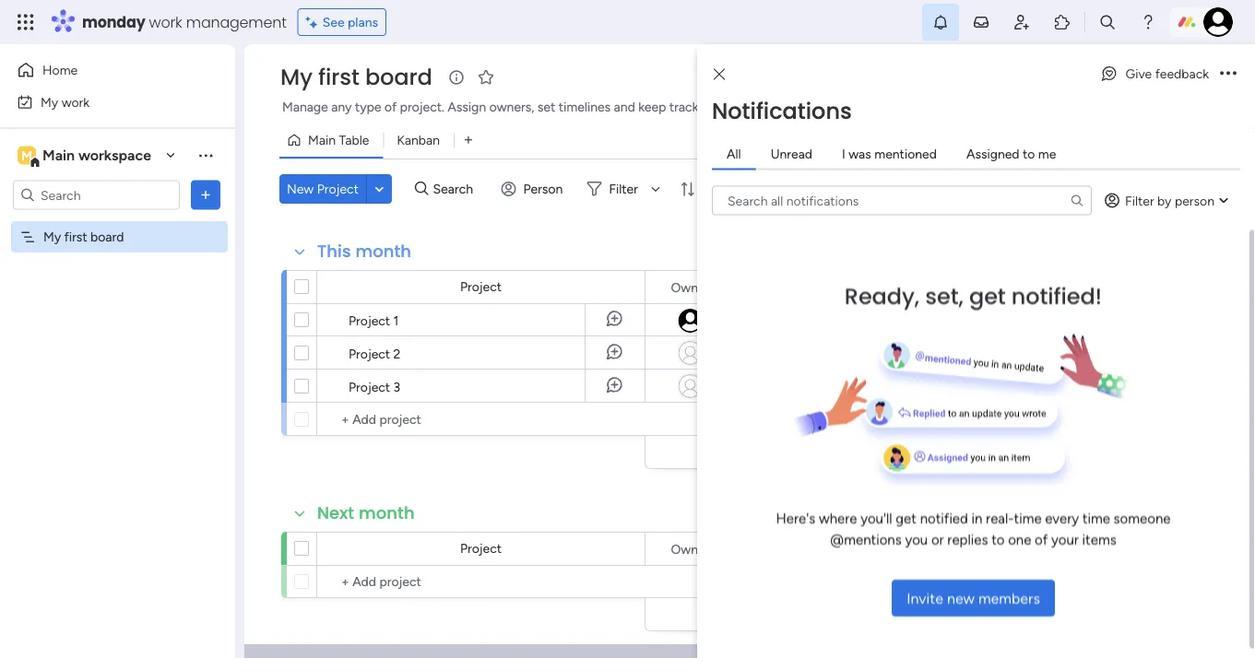 Task type: vqa. For each thing, say whether or not it's contained in the screenshot.
My first board within the List Box
yes



Task type: describe. For each thing, give the bounding box(es) containing it.
due for next month
[[898, 542, 921, 557]]

here's where you'll get notified in real-time every time someone @mentions you or replies to one of your items
[[776, 511, 1171, 548]]

1 horizontal spatial of
[[702, 99, 714, 115]]

v2 search image
[[415, 179, 429, 200]]

project 2
[[349, 346, 401, 362]]

This month field
[[313, 240, 416, 264]]

see for see more
[[841, 98, 863, 114]]

due date field for this month
[[893, 277, 955, 298]]

notified
[[920, 511, 969, 527]]

person button
[[494, 174, 574, 204]]

set
[[538, 99, 556, 115]]

0 vertical spatial my
[[280, 62, 313, 93]]

due for this month
[[898, 280, 921, 295]]

1 nov from the top
[[908, 314, 931, 328]]

one
[[1009, 531, 1032, 548]]

2
[[394, 346, 401, 362]]

due date for this month
[[898, 280, 950, 295]]

home button
[[11, 55, 198, 85]]

main table
[[308, 132, 369, 148]]

first inside 'my first board' list box
[[64, 229, 87, 245]]

get inside here's where you'll get notified in real-time every time someone @mentions you or replies to one of your items
[[896, 511, 917, 527]]

Search field
[[429, 176, 484, 202]]

project inside button
[[317, 181, 359, 197]]

monday work management
[[82, 12, 287, 32]]

project 1
[[349, 313, 399, 328]]

john smith image
[[1204, 7, 1234, 37]]

invite new members button
[[892, 580, 1055, 617]]

sort button
[[673, 174, 738, 204]]

every
[[1046, 511, 1080, 527]]

/
[[1160, 70, 1165, 85]]

invite / 1 button
[[1090, 63, 1182, 92]]

see for see plans
[[323, 14, 345, 30]]

mentioned
[[875, 146, 937, 162]]

you
[[905, 531, 928, 548]]

any
[[331, 99, 352, 115]]

Search in workspace field
[[39, 185, 154, 206]]

manage any type of project. assign owners, set timelines and keep track of where your project stands.
[[282, 99, 871, 115]]

to inside here's where you'll get notified in real-time every time someone @mentions you or replies to one of your items
[[992, 531, 1005, 548]]

new
[[948, 590, 975, 607]]

hide
[[773, 181, 800, 197]]

nov for project 3
[[908, 379, 930, 394]]

priority field for next month
[[1028, 539, 1078, 560]]

invite for invite / 1
[[1125, 70, 1157, 85]]

my first board inside list box
[[43, 229, 124, 245]]

assigned to me
[[967, 146, 1057, 162]]

monday
[[82, 12, 145, 32]]

2 owner field from the top
[[667, 539, 715, 560]]

stands.
[[830, 99, 871, 115]]

next month
[[317, 502, 415, 525]]

give feedback
[[1126, 66, 1210, 82]]

board inside list box
[[90, 229, 124, 245]]

priority for next month
[[1033, 542, 1074, 557]]

priority field for this month
[[1028, 277, 1078, 298]]

table
[[339, 132, 369, 148]]

help image
[[1139, 13, 1158, 31]]

i was mentioned
[[842, 146, 937, 162]]

filter by person
[[1126, 193, 1215, 209]]

filter for filter
[[609, 181, 638, 197]]

hide button
[[743, 174, 811, 204]]

new project button
[[280, 174, 366, 204]]

project
[[785, 99, 827, 115]]

nov 17
[[908, 346, 945, 361]]

2 time from the left
[[1083, 511, 1111, 527]]

person
[[1175, 193, 1215, 209]]

+ Add project text field
[[327, 571, 637, 593]]

notifications image
[[932, 13, 950, 31]]

main table button
[[280, 125, 383, 155]]

work for my
[[61, 94, 90, 110]]

where inside here's where you'll get notified in real-time every time someone @mentions you or replies to one of your items
[[819, 511, 858, 527]]

set,
[[926, 281, 964, 312]]

due date for next month
[[898, 542, 950, 557]]

arrow down image
[[645, 178, 667, 200]]

month for next month
[[359, 502, 415, 525]]

workspace options image
[[197, 146, 215, 164]]

add view image
[[465, 134, 472, 147]]

or
[[932, 531, 944, 548]]

next
[[317, 502, 354, 525]]

person
[[524, 181, 563, 197]]

nov 18
[[908, 379, 946, 394]]

low
[[1041, 313, 1065, 329]]

owners,
[[490, 99, 535, 115]]

see plans
[[323, 14, 378, 30]]

project.
[[400, 99, 445, 115]]

1 owner field from the top
[[667, 277, 715, 298]]

you'll
[[861, 511, 893, 527]]

by
[[1158, 193, 1172, 209]]

someone
[[1114, 511, 1171, 527]]

all
[[727, 146, 741, 162]]

inbox image
[[972, 13, 991, 31]]

this month
[[317, 240, 412, 263]]

1 inside button
[[1168, 70, 1174, 85]]

add to favorites image
[[477, 68, 495, 86]]

Next month field
[[313, 502, 420, 526]]

this
[[317, 240, 351, 263]]

3
[[394, 379, 401, 395]]

items
[[1083, 531, 1117, 548]]

dialog containing notifications
[[698, 44, 1256, 659]]

@mentions
[[831, 531, 902, 548]]

here's
[[776, 511, 816, 527]]

track
[[670, 99, 699, 115]]

date for next month
[[924, 542, 950, 557]]

workspace selection element
[[18, 144, 154, 168]]

my work
[[41, 94, 90, 110]]

m
[[21, 148, 32, 163]]

me
[[1039, 146, 1057, 162]]

none search field inside dialog
[[712, 186, 1092, 215]]

0 horizontal spatial 1
[[394, 313, 399, 328]]



Task type: locate. For each thing, give the bounding box(es) containing it.
feedback
[[1156, 66, 1210, 82]]

to left me
[[1023, 146, 1036, 162]]

0 vertical spatial month
[[356, 240, 412, 263]]

get up you at the right of the page
[[896, 511, 917, 527]]

1 vertical spatial 1
[[394, 313, 399, 328]]

0 vertical spatial board
[[365, 62, 433, 93]]

0 horizontal spatial main
[[42, 147, 75, 164]]

work right monday
[[149, 12, 182, 32]]

see left more
[[841, 98, 863, 114]]

see left plans
[[323, 14, 345, 30]]

1 horizontal spatial time
[[1083, 511, 1111, 527]]

and
[[614, 99, 635, 115]]

1 vertical spatial due date
[[898, 542, 950, 557]]

main right workspace image
[[42, 147, 75, 164]]

1 vertical spatial date
[[924, 542, 950, 557]]

due date field for next month
[[893, 539, 955, 560]]

main for main workspace
[[42, 147, 75, 164]]

1 vertical spatial priority
[[1033, 542, 1074, 557]]

of right track
[[702, 99, 714, 115]]

invite for invite new members
[[907, 590, 944, 607]]

0 horizontal spatial my first board
[[43, 229, 124, 245]]

month inside field
[[356, 240, 412, 263]]

my work button
[[11, 87, 198, 117]]

assign
[[448, 99, 486, 115]]

nov for project 2
[[908, 346, 931, 361]]

0 vertical spatial work
[[149, 12, 182, 32]]

options image down workspace options image
[[197, 186, 215, 204]]

0 vertical spatial due date field
[[893, 277, 955, 298]]

my down "search in workspace" field
[[43, 229, 61, 245]]

1 vertical spatial options image
[[197, 186, 215, 204]]

where up the @mentions
[[819, 511, 858, 527]]

0 vertical spatial owner field
[[667, 277, 715, 298]]

my first board down "search in workspace" field
[[43, 229, 124, 245]]

month inside field
[[359, 502, 415, 525]]

of right one
[[1035, 531, 1048, 548]]

0 horizontal spatial time
[[1014, 511, 1042, 527]]

first up any
[[318, 62, 360, 93]]

see more
[[841, 98, 896, 114]]

dialog
[[698, 44, 1256, 659]]

filter left by
[[1126, 193, 1155, 209]]

0 vertical spatial invite
[[1125, 70, 1157, 85]]

main inside main table button
[[308, 132, 336, 148]]

2 owner from the top
[[671, 542, 710, 557]]

1 vertical spatial first
[[64, 229, 87, 245]]

v2 done deadline image
[[866, 345, 881, 362]]

1 horizontal spatial filter
[[1126, 193, 1155, 209]]

0 horizontal spatial to
[[992, 531, 1005, 548]]

+ Add project text field
[[327, 409, 637, 431]]

1 due from the top
[[898, 280, 921, 295]]

my down home
[[41, 94, 58, 110]]

2 due date field from the top
[[893, 539, 955, 560]]

1 vertical spatial invite
[[907, 590, 944, 607]]

your down the every
[[1052, 531, 1079, 548]]

1 horizontal spatial first
[[318, 62, 360, 93]]

1 horizontal spatial 1
[[1168, 70, 1174, 85]]

1 due date field from the top
[[893, 277, 955, 298]]

date for this month
[[924, 280, 950, 295]]

my first board
[[280, 62, 433, 93], [43, 229, 124, 245]]

first
[[318, 62, 360, 93], [64, 229, 87, 245]]

more
[[867, 98, 896, 114]]

assigned
[[967, 146, 1020, 162]]

due date field up nov 16
[[893, 277, 955, 298]]

to down the real-
[[992, 531, 1005, 548]]

my first board list box
[[0, 218, 235, 502]]

project 3
[[349, 379, 401, 395]]

1 vertical spatial see
[[841, 98, 863, 114]]

filter by person button
[[1096, 186, 1241, 215]]

0 horizontal spatial filter
[[609, 181, 638, 197]]

0 vertical spatial see
[[323, 14, 345, 30]]

2 due date from the top
[[898, 542, 950, 557]]

filter for filter by person
[[1126, 193, 1155, 209]]

1 horizontal spatial where
[[819, 511, 858, 527]]

1 right /
[[1168, 70, 1174, 85]]

your
[[756, 99, 782, 115], [1052, 531, 1079, 548]]

18
[[933, 379, 946, 394]]

nov 16
[[908, 314, 945, 328]]

0 horizontal spatial see
[[323, 14, 345, 30]]

month
[[356, 240, 412, 263], [359, 502, 415, 525]]

type
[[355, 99, 381, 115]]

1 vertical spatial priority field
[[1028, 539, 1078, 560]]

kanban
[[397, 132, 440, 148]]

give
[[1126, 66, 1153, 82]]

1 vertical spatial due
[[898, 542, 921, 557]]

options image
[[1221, 68, 1237, 80], [197, 186, 215, 204]]

1 up 2
[[394, 313, 399, 328]]

0 vertical spatial options image
[[1221, 68, 1237, 80]]

0 vertical spatial to
[[1023, 146, 1036, 162]]

due left or
[[898, 542, 921, 557]]

due left set, in the top of the page
[[898, 280, 921, 295]]

filter left arrow down image
[[609, 181, 638, 197]]

priority down the every
[[1033, 542, 1074, 557]]

1 vertical spatial work
[[61, 94, 90, 110]]

was
[[849, 146, 872, 162]]

1 horizontal spatial main
[[308, 132, 336, 148]]

2 nov from the top
[[908, 346, 931, 361]]

main left table
[[308, 132, 336, 148]]

see more link
[[840, 97, 898, 115]]

invite / 1
[[1125, 70, 1174, 85]]

1 vertical spatial board
[[90, 229, 124, 245]]

2 priority from the top
[[1033, 542, 1074, 557]]

0 vertical spatial my first board
[[280, 62, 433, 93]]

work
[[149, 12, 182, 32], [61, 94, 90, 110]]

filter inside button
[[1126, 193, 1155, 209]]

1 vertical spatial nov
[[908, 346, 931, 361]]

0 horizontal spatial invite
[[907, 590, 944, 607]]

invite inside dialog
[[907, 590, 944, 607]]

1 horizontal spatial options image
[[1221, 68, 1237, 80]]

of right type at the top left
[[385, 99, 397, 115]]

date up 16
[[924, 280, 950, 295]]

due date field down notified
[[893, 539, 955, 560]]

1
[[1168, 70, 1174, 85], [394, 313, 399, 328]]

i
[[842, 146, 846, 162]]

My first board field
[[276, 62, 437, 93]]

1 vertical spatial owner field
[[667, 539, 715, 560]]

time
[[1014, 511, 1042, 527], [1083, 511, 1111, 527]]

0 horizontal spatial options image
[[197, 186, 215, 204]]

high
[[1039, 346, 1067, 361]]

notified!
[[1012, 281, 1103, 312]]

kanban button
[[383, 125, 454, 155]]

1 horizontal spatial work
[[149, 12, 182, 32]]

due
[[898, 280, 921, 295], [898, 542, 921, 557]]

ready, set, get notified!
[[845, 281, 1103, 312]]

0 vertical spatial priority field
[[1028, 277, 1078, 298]]

board down "search in workspace" field
[[90, 229, 124, 245]]

2 vertical spatial nov
[[908, 379, 930, 394]]

month for this month
[[356, 240, 412, 263]]

owner for second owner field from the top of the page
[[671, 542, 710, 557]]

work for monday
[[149, 12, 182, 32]]

work down home
[[61, 94, 90, 110]]

see inside button
[[323, 14, 345, 30]]

nov left 16
[[908, 314, 931, 328]]

2 vertical spatial my
[[43, 229, 61, 245]]

1 vertical spatial to
[[992, 531, 1005, 548]]

give feedback button
[[1093, 59, 1217, 89]]

2 date from the top
[[924, 542, 950, 557]]

2 horizontal spatial of
[[1035, 531, 1048, 548]]

option
[[0, 221, 235, 224]]

due date down notified
[[898, 542, 950, 557]]

angle down image
[[375, 182, 384, 196]]

0 vertical spatial owner
[[671, 280, 710, 295]]

workspace
[[78, 147, 151, 164]]

options image right feedback
[[1221, 68, 1237, 80]]

invite left /
[[1125, 70, 1157, 85]]

1 date from the top
[[924, 280, 950, 295]]

nov left 17
[[908, 346, 931, 361]]

board up "project."
[[365, 62, 433, 93]]

due date
[[898, 280, 950, 295], [898, 542, 950, 557]]

your inside here's where you'll get notified in real-time every time someone @mentions you or replies to one of your items
[[1052, 531, 1079, 548]]

month right this
[[356, 240, 412, 263]]

invite
[[1125, 70, 1157, 85], [907, 590, 944, 607]]

invite members image
[[1013, 13, 1031, 31]]

column information image
[[835, 280, 850, 295], [963, 280, 978, 295], [835, 542, 850, 557], [963, 542, 978, 557]]

nov
[[908, 314, 931, 328], [908, 346, 931, 361], [908, 379, 930, 394]]

of inside here's where you'll get notified in real-time every time someone @mentions you or replies to one of your items
[[1035, 531, 1048, 548]]

Due date field
[[893, 277, 955, 298], [893, 539, 955, 560]]

1 horizontal spatial my first board
[[280, 62, 433, 93]]

search image
[[1070, 193, 1085, 208]]

my inside button
[[41, 94, 58, 110]]

work inside button
[[61, 94, 90, 110]]

project
[[317, 181, 359, 197], [460, 279, 502, 295], [349, 313, 390, 328], [349, 346, 390, 362], [349, 379, 390, 395], [460, 541, 502, 557]]

time up items
[[1083, 511, 1111, 527]]

new project
[[287, 181, 359, 197]]

owner
[[671, 280, 710, 295], [671, 542, 710, 557]]

see plans button
[[298, 8, 387, 36]]

None search field
[[712, 186, 1092, 215]]

0 horizontal spatial your
[[756, 99, 782, 115]]

1 priority from the top
[[1033, 280, 1074, 295]]

invite left new
[[907, 590, 944, 607]]

medium
[[1030, 379, 1077, 394]]

management
[[186, 12, 287, 32]]

0 vertical spatial first
[[318, 62, 360, 93]]

first down "search in workspace" field
[[64, 229, 87, 245]]

apps image
[[1054, 13, 1072, 31]]

my inside list box
[[43, 229, 61, 245]]

manage
[[282, 99, 328, 115]]

of
[[385, 99, 397, 115], [702, 99, 714, 115], [1035, 531, 1048, 548]]

date
[[924, 280, 950, 295], [924, 542, 950, 557]]

notifications
[[712, 95, 852, 126]]

main
[[308, 132, 336, 148], [42, 147, 75, 164]]

2 due from the top
[[898, 542, 921, 557]]

1 horizontal spatial board
[[365, 62, 433, 93]]

0 horizontal spatial board
[[90, 229, 124, 245]]

timelines
[[559, 99, 611, 115]]

members
[[979, 590, 1041, 607]]

1 priority field from the top
[[1028, 277, 1078, 298]]

where up all
[[717, 99, 753, 115]]

1 vertical spatial where
[[819, 511, 858, 527]]

show board description image
[[445, 68, 468, 87]]

filter
[[609, 181, 638, 197], [1126, 193, 1155, 209]]

priority for this month
[[1033, 280, 1074, 295]]

priority field down the every
[[1028, 539, 1078, 560]]

0 horizontal spatial get
[[896, 511, 917, 527]]

due date up nov 16
[[898, 280, 950, 295]]

0 vertical spatial where
[[717, 99, 753, 115]]

0 horizontal spatial where
[[717, 99, 753, 115]]

workspace image
[[18, 145, 36, 166]]

1 vertical spatial due date field
[[893, 539, 955, 560]]

see
[[323, 14, 345, 30], [841, 98, 863, 114]]

my up manage
[[280, 62, 313, 93]]

0 vertical spatial due date
[[898, 280, 950, 295]]

0 vertical spatial date
[[924, 280, 950, 295]]

main inside workspace selection element
[[42, 147, 75, 164]]

1 time from the left
[[1014, 511, 1042, 527]]

unread
[[771, 146, 813, 162]]

month right next
[[359, 502, 415, 525]]

1 vertical spatial get
[[896, 511, 917, 527]]

Owner field
[[667, 277, 715, 298], [667, 539, 715, 560]]

date down notified
[[924, 542, 950, 557]]

get right set, in the top of the page
[[970, 281, 1006, 312]]

1 vertical spatial month
[[359, 502, 415, 525]]

sort
[[702, 181, 727, 197]]

1 vertical spatial your
[[1052, 531, 1079, 548]]

1 vertical spatial my
[[41, 94, 58, 110]]

Priority field
[[1028, 277, 1078, 298], [1028, 539, 1078, 560]]

0 vertical spatial priority
[[1033, 280, 1074, 295]]

0 vertical spatial get
[[970, 281, 1006, 312]]

16
[[934, 314, 945, 328]]

1 horizontal spatial see
[[841, 98, 863, 114]]

1 due date from the top
[[898, 280, 950, 295]]

0 vertical spatial your
[[756, 99, 782, 115]]

ready,
[[845, 281, 920, 312]]

0 horizontal spatial first
[[64, 229, 87, 245]]

plans
[[348, 14, 378, 30]]

search everything image
[[1099, 13, 1117, 31]]

where
[[717, 99, 753, 115], [819, 511, 858, 527]]

filter inside 'popup button'
[[609, 181, 638, 197]]

your left project
[[756, 99, 782, 115]]

0 horizontal spatial of
[[385, 99, 397, 115]]

main for main table
[[308, 132, 336, 148]]

options image inside dialog
[[1221, 68, 1237, 80]]

integrate
[[908, 132, 961, 148]]

time up one
[[1014, 511, 1042, 527]]

real-
[[986, 511, 1014, 527]]

0 horizontal spatial work
[[61, 94, 90, 110]]

select product image
[[17, 13, 35, 31]]

1 horizontal spatial to
[[1023, 146, 1036, 162]]

0 vertical spatial due
[[898, 280, 921, 295]]

priority up low at the right top
[[1033, 280, 1074, 295]]

17
[[934, 346, 945, 361]]

1 vertical spatial my first board
[[43, 229, 124, 245]]

home
[[42, 62, 78, 78]]

0 vertical spatial 1
[[1168, 70, 1174, 85]]

1 owner from the top
[[671, 280, 710, 295]]

1 horizontal spatial your
[[1052, 531, 1079, 548]]

2 priority field from the top
[[1028, 539, 1078, 560]]

my first board up type at the top left
[[280, 62, 433, 93]]

3 nov from the top
[[908, 379, 930, 394]]

get
[[970, 281, 1006, 312], [896, 511, 917, 527]]

new
[[287, 181, 314, 197]]

Search all notifications search field
[[712, 186, 1092, 215]]

1 horizontal spatial get
[[970, 281, 1006, 312]]

1 horizontal spatial invite
[[1125, 70, 1157, 85]]

keep
[[639, 99, 667, 115]]

filter button
[[580, 174, 667, 204]]

owner for 1st owner field
[[671, 280, 710, 295]]

priority field up low at the right top
[[1028, 277, 1078, 298]]

nov left 18 on the bottom of page
[[908, 379, 930, 394]]

1 vertical spatial owner
[[671, 542, 710, 557]]

board
[[365, 62, 433, 93], [90, 229, 124, 245]]

my
[[280, 62, 313, 93], [41, 94, 58, 110], [43, 229, 61, 245]]

0 vertical spatial nov
[[908, 314, 931, 328]]



